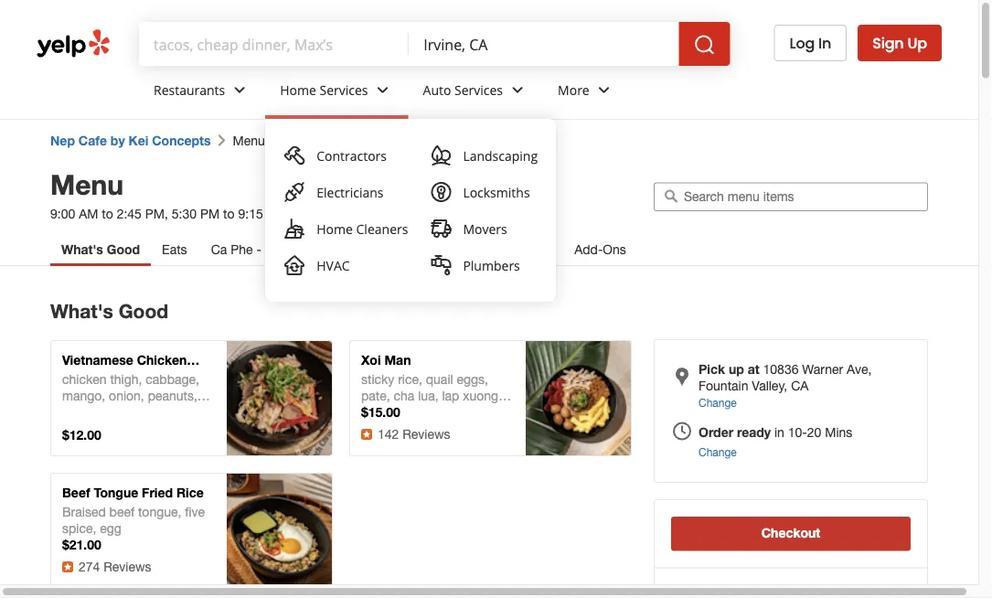 Task type: vqa. For each thing, say whether or not it's contained in the screenshot.
See The Future Construction icon
no



Task type: describe. For each thing, give the bounding box(es) containing it.
eats
[[162, 242, 187, 257]]

chicken
[[137, 353, 187, 368]]

pm,
[[145, 206, 168, 221]]

auto services
[[423, 81, 503, 98]]

change for order ready
[[699, 446, 737, 458]]

checkout button
[[672, 517, 911, 551]]

$21.00
[[62, 537, 101, 553]]

checkout
[[762, 526, 821, 541]]

phe
[[231, 242, 253, 257]]

add to cart for braised beef tongue, five spice, egg
[[246, 515, 313, 530]]

thigh,
[[110, 372, 142, 387]]

landscaping
[[463, 147, 538, 164]]

10836
[[763, 362, 799, 377]]

24 chevron down v2 image
[[507, 79, 529, 101]]

address, neighborhood, city, state or zip text field
[[424, 34, 665, 54]]

nep cafe by kei concepts link
[[50, 133, 211, 148]]

five
[[185, 505, 205, 520]]

ave,
[[847, 362, 872, 377]]

plumbers
[[463, 257, 520, 274]]

floss,
[[448, 405, 478, 420]]

warner
[[803, 362, 844, 377]]

xuong,
[[463, 388, 502, 403]]

electricians link
[[276, 174, 416, 210]]

add for braised beef tongue, five spice, egg
[[246, 515, 270, 530]]

20
[[808, 424, 822, 440]]

sign up
[[873, 32, 928, 53]]

add-
[[575, 242, 603, 257]]

menu for menu 9:00 am to 2:45 pm, 5:30 pm to 9:15 pm
[[50, 167, 124, 200]]

more
[[558, 81, 590, 98]]

fountain
[[699, 378, 749, 393]]

beef
[[109, 505, 135, 520]]

log in
[[790, 33, 832, 54]]

24 chevron down v2 image for more
[[593, 79, 615, 101]]

omelette,
[[361, 405, 415, 420]]

xoi man sticky rice, quail eggs, pate, cha lua, lap xuong, omelette, pork floss, scallion oil, peanuts
[[361, 353, 502, 436]]

home cleaners link
[[276, 210, 416, 247]]

oil,
[[408, 421, 425, 436]]

in
[[819, 33, 832, 54]]

ca
[[211, 242, 227, 257]]

auto
[[423, 81, 451, 98]]

cabbage,
[[146, 372, 199, 387]]

ready
[[737, 424, 771, 440]]

vietnamese chicken salad
[[62, 353, 187, 384]]

home for home cleaners
[[317, 220, 353, 237]]

cart for chicken thigh, cabbage, mango, onion, peanuts, fish sauce dressing
[[288, 382, 313, 397]]

274
[[79, 559, 100, 575]]

1 vertical spatial good
[[119, 300, 168, 322]]

contractors
[[317, 147, 387, 164]]

Search menu items text field
[[684, 188, 919, 205]]

$15.00
[[361, 405, 401, 420]]

rice,
[[398, 372, 423, 387]]

salad
[[62, 369, 96, 384]]

cafe
[[79, 133, 107, 148]]

movers link
[[423, 210, 545, 247]]

change button for order ready
[[699, 444, 737, 460]]

2 pm from the left
[[267, 206, 286, 221]]

cart for sticky rice, quail eggs, pate, cha lua, lap xuong, omelette, pork floss, scallion oil, peanuts
[[587, 382, 612, 397]]

services for auto services
[[455, 81, 503, 98]]

xoi
[[361, 353, 381, 368]]

spice,
[[62, 521, 96, 536]]

quail
[[426, 372, 453, 387]]

search image
[[694, 34, 716, 56]]

movers
[[463, 220, 508, 237]]

cleaners
[[356, 220, 408, 237]]

dressing
[[124, 405, 172, 420]]

sign
[[873, 32, 904, 53]]

fish
[[62, 405, 82, 420]]

1 vertical spatial what's good
[[50, 300, 168, 322]]

chicken thigh, cabbage, mango, onion, peanuts, fish sauce dressing
[[62, 372, 199, 420]]

pick up at
[[699, 362, 760, 377]]

sauce
[[86, 405, 120, 420]]

sticky
[[361, 372, 395, 387]]

ons
[[603, 242, 626, 257]]

tongue
[[94, 485, 138, 500]]

valley,
[[752, 378, 788, 393]]

braised
[[62, 505, 106, 520]]

cart for braised beef tongue, five spice, egg
[[288, 515, 313, 530]]

up
[[908, 32, 928, 53]]

10836 warner ave, fountain valley, ca
[[699, 362, 872, 393]]

what's good inside tab list
[[61, 242, 140, 257]]

lap
[[442, 388, 460, 403]]

locksmiths link
[[423, 174, 545, 210]]

to for beef tongue fried rice
[[273, 515, 285, 530]]

home services link
[[266, 66, 409, 119]]

home cleaners
[[317, 220, 408, 237]]

delete coconut ube coffee image
[[672, 580, 693, 598]]

1 pm from the left
[[200, 206, 220, 221]]

good inside tab list
[[107, 242, 140, 257]]

142
[[378, 427, 399, 442]]

10-
[[788, 424, 808, 440]]

274 reviews
[[79, 559, 151, 575]]



Task type: locate. For each thing, give the bounding box(es) containing it.
change
[[699, 396, 737, 409], [699, 446, 737, 458]]

change button down order
[[699, 444, 737, 460]]

$12.00
[[62, 428, 101, 443]]

24 chevron down v2 image
[[229, 79, 251, 101], [593, 79, 615, 101]]

add right peanuts,
[[246, 382, 270, 397]]

0 vertical spatial good
[[107, 242, 140, 257]]

add for sticky rice, quail eggs, pate, cha lua, lap xuong, omelette, pork floss, scallion oil, peanuts
[[545, 382, 569, 397]]

reviews down pork
[[403, 427, 451, 442]]

0 vertical spatial change
[[699, 396, 737, 409]]

cart
[[288, 382, 313, 397], [587, 382, 612, 397], [288, 515, 313, 530]]

0 horizontal spatial reviews
[[104, 559, 151, 575]]

landscaping link
[[423, 137, 545, 174]]

restaurants link
[[139, 66, 266, 119]]

1 vertical spatial change
[[699, 446, 737, 458]]

add to cart for chicken thigh, cabbage, mango, onion, peanuts, fish sauce dressing
[[246, 382, 313, 397]]

1 vertical spatial change button
[[699, 444, 737, 460]]

0 vertical spatial change button
[[699, 394, 737, 411]]

what's good down 'am' in the left top of the page
[[61, 242, 140, 257]]

1 vertical spatial what's
[[50, 300, 113, 322]]

0 horizontal spatial menu
[[50, 167, 124, 200]]

2 change from the top
[[699, 446, 737, 458]]

pick
[[699, 362, 726, 377]]

1 horizontal spatial services
[[455, 81, 503, 98]]

0 vertical spatial reviews
[[403, 427, 451, 442]]

1 vertical spatial reviews
[[104, 559, 151, 575]]

onion,
[[109, 388, 144, 403]]

eggs,
[[457, 372, 489, 387]]

pm
[[200, 206, 220, 221], [267, 206, 286, 221]]

contractors link
[[276, 137, 416, 174]]

ca phe - coffee
[[211, 242, 303, 257]]

reviews right 274
[[104, 559, 151, 575]]

services for home services
[[320, 81, 368, 98]]

0 horizontal spatial home
[[280, 81, 316, 98]]

24 cart image
[[269, 532, 290, 554]]

peanuts,
[[148, 388, 197, 403]]

menu inside menu 9:00 am to 2:45 pm, 5:30 pm to 9:15 pm
[[50, 167, 124, 200]]

peanuts
[[428, 421, 474, 436]]

beef
[[62, 485, 90, 500]]

in
[[775, 424, 785, 440]]

142 reviews
[[378, 427, 451, 442]]

egg
[[100, 521, 122, 536]]

home down tacos, cheap dinner, max's text box
[[280, 81, 316, 98]]

  text field
[[424, 34, 665, 54]]

0 vertical spatial home
[[280, 81, 316, 98]]

menu for menu
[[233, 133, 265, 148]]

24 cart image for sticky rice, quail eggs, pate, cha lua, lap xuong, omelette, pork floss, scallion oil, peanuts
[[568, 400, 590, 422]]

0 horizontal spatial pm
[[200, 206, 220, 221]]

1 change button from the top
[[699, 394, 737, 411]]

24 chevron down v2 image right restaurants at the left top of the page
[[229, 79, 251, 101]]

good down 2:45
[[107, 242, 140, 257]]

reviews for 274 reviews
[[104, 559, 151, 575]]

what's
[[61, 242, 103, 257], [50, 300, 113, 322]]

to for vietnamese chicken salad
[[273, 382, 285, 397]]

0 horizontal spatial 24 cart image
[[269, 400, 290, 422]]

good up chicken
[[119, 300, 168, 322]]

change button down fountain
[[699, 394, 737, 411]]

log
[[790, 33, 815, 54]]

1 horizontal spatial menu
[[233, 133, 265, 148]]

1 horizontal spatial reviews
[[403, 427, 451, 442]]

scallion
[[361, 421, 405, 436]]

1 24 chevron down v2 image from the left
[[229, 79, 251, 101]]

services
[[320, 81, 368, 98], [455, 81, 503, 98]]

nep
[[50, 133, 75, 148]]

1 horizontal spatial pm
[[267, 206, 286, 221]]

24 cart image for chicken thigh, cabbage, mango, onion, peanuts, fish sauce dressing
[[269, 400, 290, 422]]

tab list containing what's good
[[50, 233, 706, 266]]

to for xoi man
[[572, 382, 584, 397]]

coffee
[[265, 242, 303, 257]]

edit cart item 1 coconut ube coffee image
[[699, 586, 834, 598]]

0 horizontal spatial 24 chevron down v2 image
[[229, 79, 251, 101]]

add-ons
[[575, 242, 626, 257]]

add to cart
[[246, 382, 313, 397], [545, 382, 612, 397], [246, 515, 313, 530]]

am
[[79, 206, 98, 221]]

1 24 cart image from the left
[[269, 400, 290, 422]]

hvac link
[[276, 247, 416, 284]]

good
[[107, 242, 140, 257], [119, 300, 168, 322]]

reviews for 142 reviews
[[403, 427, 451, 442]]

2 24 cart image from the left
[[568, 400, 590, 422]]

sign up link
[[858, 25, 942, 61]]

sweets
[[421, 242, 463, 257]]

fried
[[142, 485, 173, 500]]

tab list
[[50, 233, 706, 266]]

log in link
[[774, 25, 847, 61]]

concepts
[[152, 133, 211, 148]]

0 vertical spatial what's good
[[61, 242, 140, 257]]

1 vertical spatial home
[[317, 220, 353, 237]]

change button
[[699, 394, 737, 411], [699, 444, 737, 460]]

add to cart for sticky rice, quail eggs, pate, cha lua, lap xuong, omelette, pork floss, scallion oil, peanuts
[[545, 382, 612, 397]]

chicken
[[62, 372, 107, 387]]

None search field
[[139, 22, 752, 66]]

at
[[748, 362, 760, 377]]

pork
[[418, 405, 444, 420]]

9:00
[[50, 206, 75, 221]]

plumbers link
[[423, 247, 545, 284]]

0 vertical spatial menu
[[233, 133, 265, 148]]

menu
[[233, 133, 265, 148], [50, 167, 124, 200]]

home
[[280, 81, 316, 98], [317, 220, 353, 237]]

menu down restaurants link
[[233, 133, 265, 148]]

rice
[[177, 485, 204, 500]]

change button for pick up at
[[699, 394, 737, 411]]

0 horizontal spatial services
[[320, 81, 368, 98]]

24 cart image
[[269, 400, 290, 422], [568, 400, 590, 422]]

1 change from the top
[[699, 396, 737, 409]]

pm right 9:15
[[267, 206, 286, 221]]

home up hvac
[[317, 220, 353, 237]]

1 vertical spatial menu
[[50, 167, 124, 200]]

add for chicken thigh, cabbage, mango, onion, peanuts, fish sauce dressing
[[246, 382, 270, 397]]

what's down 'am' in the left top of the page
[[61, 242, 103, 257]]

2 services from the left
[[455, 81, 503, 98]]

nep cafe by kei concepts
[[50, 133, 211, 148]]

24 chevron down v2 image inside restaurants link
[[229, 79, 251, 101]]

1 horizontal spatial home
[[317, 220, 353, 237]]

1 services from the left
[[320, 81, 368, 98]]

2:45
[[117, 206, 142, 221]]

24 chevron down v2 image right more
[[593, 79, 615, 101]]

pm right the 5:30
[[200, 206, 220, 221]]

-
[[257, 242, 262, 257]]

by
[[111, 133, 125, 148]]

up
[[729, 362, 744, 377]]

what's up vietnamese
[[50, 300, 113, 322]]

search image
[[694, 34, 716, 56]]

9:15
[[238, 206, 263, 221]]

man
[[385, 353, 411, 368]]

24 chevron down v2 image for restaurants
[[229, 79, 251, 101]]

services left 24 chevron down v2 image
[[455, 81, 503, 98]]

to
[[102, 206, 113, 221], [223, 206, 235, 221], [273, 382, 285, 397], [572, 382, 584, 397], [273, 515, 285, 530]]

5:30
[[172, 206, 197, 221]]

24 chevron down v2 image inside more link
[[593, 79, 615, 101]]

mango,
[[62, 388, 105, 403]]

what's good up vietnamese
[[50, 300, 168, 322]]

order
[[699, 424, 734, 440]]

1 horizontal spatial 24 cart image
[[568, 400, 590, 422]]

cha
[[394, 388, 415, 403]]

  text field
[[154, 34, 395, 54]]

change down fountain
[[699, 396, 737, 409]]

2 24 chevron down v2 image from the left
[[593, 79, 615, 101]]

menu up 'am' in the left top of the page
[[50, 167, 124, 200]]

auto services link
[[409, 66, 543, 119]]

tacos, cheap dinner, Max's text field
[[154, 34, 395, 54]]

pate,
[[361, 388, 390, 403]]

2 change button from the top
[[699, 444, 737, 460]]

add
[[246, 382, 270, 397], [545, 382, 569, 397], [246, 515, 270, 530]]

1 horizontal spatial 24 chevron down v2 image
[[593, 79, 615, 101]]

home services
[[280, 81, 368, 98]]

add up 24 cart icon
[[246, 515, 270, 530]]

beef tongue fried rice braised beef tongue, five spice, egg
[[62, 485, 205, 536]]

electricians
[[317, 183, 384, 201]]

vietnamese
[[62, 353, 133, 368]]

menu 9:00 am to 2:45 pm, 5:30 pm to 9:15 pm
[[50, 167, 286, 221]]

order ready in 10-20 mins
[[699, 424, 853, 440]]

kei
[[129, 133, 149, 148]]

0 vertical spatial what's
[[61, 242, 103, 257]]

lua,
[[418, 388, 439, 403]]

ca
[[791, 378, 809, 393]]

change down order
[[699, 446, 737, 458]]

hvac
[[317, 257, 350, 274]]

change for pick up at
[[699, 396, 737, 409]]

home for home services
[[280, 81, 316, 98]]

services up the contractors 'link'
[[320, 81, 368, 98]]

add right xuong, at the bottom
[[545, 382, 569, 397]]



